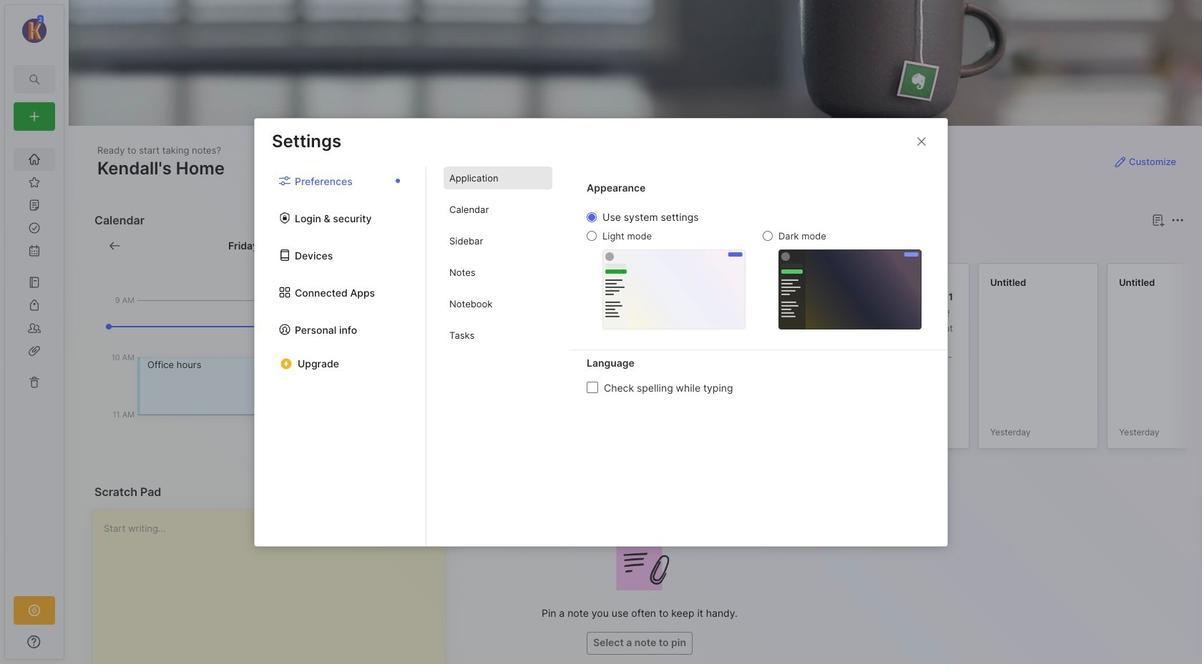 Task type: vqa. For each thing, say whether or not it's contained in the screenshot.
second TAB LIST from the left
yes



Task type: locate. For each thing, give the bounding box(es) containing it.
tab
[[444, 167, 552, 190], [444, 198, 552, 221], [444, 230, 552, 253], [466, 238, 508, 255], [444, 261, 552, 284], [444, 293, 552, 316], [444, 324, 552, 347]]

row group
[[463, 263, 1202, 458]]

None radio
[[587, 213, 597, 223], [587, 231, 597, 241], [587, 213, 597, 223], [587, 231, 597, 241]]

edit search image
[[26, 71, 43, 88]]

option group
[[587, 211, 922, 330]]

None checkbox
[[587, 382, 598, 394]]

tab list
[[255, 167, 427, 546], [427, 167, 570, 546]]

tree
[[5, 140, 64, 584]]

Start writing… text field
[[104, 510, 444, 665]]

None radio
[[763, 231, 773, 241]]

upgrade image
[[26, 603, 43, 620]]

main element
[[0, 0, 69, 665]]

tree inside main element
[[5, 140, 64, 584]]



Task type: describe. For each thing, give the bounding box(es) containing it.
1 tab list from the left
[[255, 167, 427, 546]]

2 tab list from the left
[[427, 167, 570, 546]]

home image
[[27, 152, 42, 167]]

close image
[[913, 133, 930, 150]]



